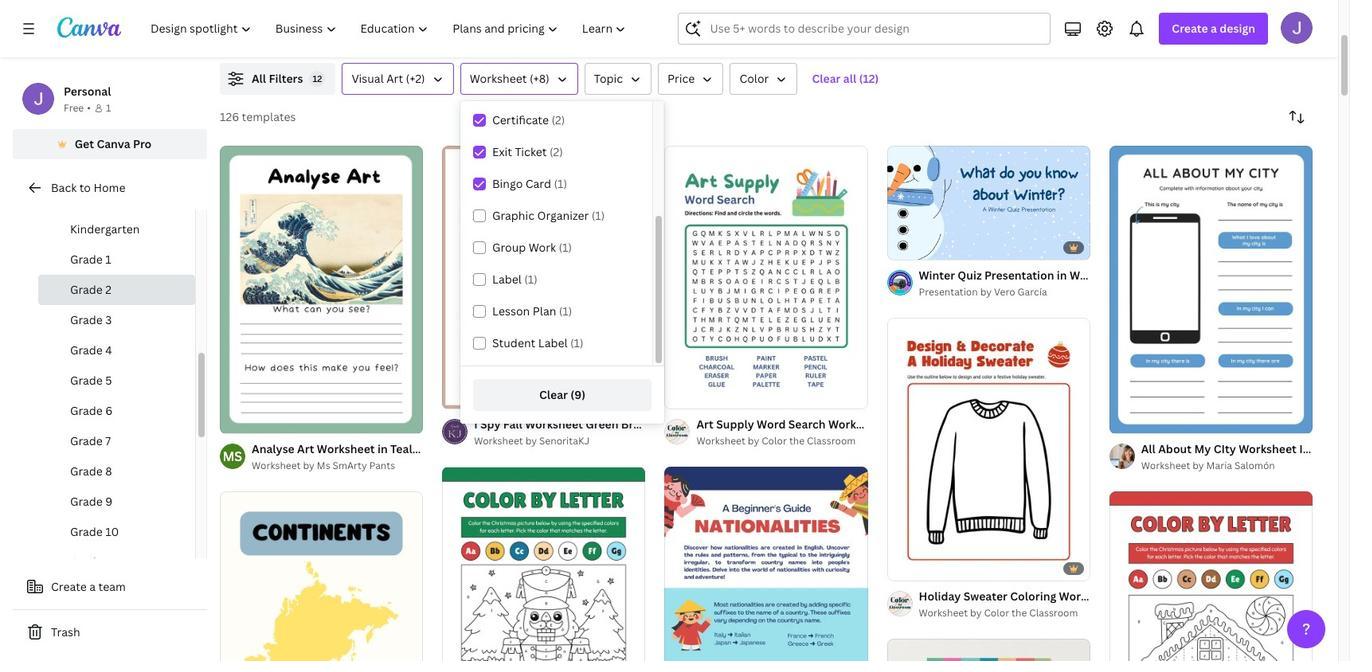 Task type: locate. For each thing, give the bounding box(es) containing it.
presentation by vero garcía link
[[919, 284, 1091, 300]]

in for teal
[[378, 441, 388, 457]]

5
[[105, 373, 112, 388]]

3
[[105, 312, 112, 327]]

presentation up garcía
[[985, 268, 1055, 283]]

worksheet by color the classroom for bottom worksheet by color the classroom link
[[919, 607, 1078, 620]]

create
[[1172, 21, 1208, 36], [51, 579, 87, 594]]

a
[[1211, 21, 1217, 36], [89, 579, 96, 594]]

7 grade from the top
[[70, 433, 103, 449]]

style right illustrative at the top
[[1216, 268, 1244, 283]]

1 horizontal spatial all
[[1142, 441, 1156, 457]]

grade 2
[[70, 282, 112, 297]]

christmas coloring page activity worksheet in red and white festive and lined style image
[[1110, 492, 1313, 661]]

10 grade from the top
[[70, 524, 103, 539]]

school
[[92, 191, 128, 206]]

presentation down the winter at the top of the page
[[919, 285, 978, 299]]

1 for 1 of 2
[[231, 414, 236, 426]]

label
[[492, 272, 522, 287], [538, 335, 568, 351]]

art
[[387, 71, 403, 86], [297, 441, 314, 457]]

pre-
[[70, 191, 92, 206]]

grade left 4
[[70, 343, 103, 358]]

worksheet
[[470, 71, 527, 86], [525, 417, 583, 432], [474, 435, 523, 448], [697, 435, 746, 448], [317, 441, 375, 457], [1239, 441, 1297, 457], [252, 459, 301, 472], [1142, 459, 1191, 473], [919, 607, 968, 620]]

12
[[313, 73, 322, 84]]

free •
[[64, 101, 91, 115]]

grade up grade 2
[[70, 252, 103, 267]]

personal
[[64, 84, 111, 99]]

grade left 10
[[70, 524, 103, 539]]

grade 9 link
[[38, 487, 195, 517]]

of left 20
[[905, 241, 914, 253]]

grade left 7
[[70, 433, 103, 449]]

all about my city worksheet in white and blue simple style image
[[1110, 146, 1313, 433]]

blue right teal
[[415, 441, 440, 457]]

1 vertical spatial style
[[474, 441, 502, 457]]

a inside create a design dropdown button
[[1211, 21, 1217, 36]]

label down plan on the top of page
[[538, 335, 568, 351]]

1 horizontal spatial art
[[387, 71, 403, 86]]

grade for grade 10
[[70, 524, 103, 539]]

0 vertical spatial the
[[790, 435, 805, 448]]

0 horizontal spatial label
[[492, 272, 522, 287]]

a left team
[[89, 579, 96, 594]]

1 of 2 link
[[220, 146, 423, 433]]

0 vertical spatial blue
[[1127, 268, 1152, 283]]

0 vertical spatial classroom
[[807, 435, 856, 448]]

the for bottom worksheet by color the classroom link
[[1012, 607, 1027, 620]]

(1) for card
[[554, 176, 567, 191]]

2 vertical spatial color
[[984, 607, 1010, 620]]

1 up ms smarty pants icon
[[231, 414, 236, 426]]

grade 1
[[70, 252, 111, 267]]

1 vertical spatial classroom
[[1030, 607, 1078, 620]]

clear all (12)
[[812, 71, 879, 86]]

0 horizontal spatial 2
[[105, 282, 112, 297]]

green
[[586, 417, 619, 432]]

by inside all about my city worksheet in white a worksheet by maria salomón
[[1193, 459, 1204, 473]]

2 up analyse
[[249, 414, 254, 426]]

9 grade from the top
[[70, 494, 103, 509]]

all left filters
[[252, 71, 266, 86]]

0 horizontal spatial worksheet by color the classroom
[[697, 435, 856, 448]]

126
[[220, 109, 239, 124]]

all for all about my city worksheet in white a worksheet by maria salomón
[[1142, 441, 1156, 457]]

worksheet by color the classroom link
[[697, 434, 868, 450], [919, 606, 1091, 622]]

grade for grade 6
[[70, 403, 103, 418]]

5 grade from the top
[[70, 373, 103, 388]]

(2) right ticket
[[550, 144, 563, 159]]

all left "about"
[[1142, 441, 1156, 457]]

certificate
[[492, 112, 549, 127]]

teal
[[390, 441, 412, 457]]

the for the left worksheet by color the classroom link
[[790, 435, 805, 448]]

art left the (+2)
[[387, 71, 403, 86]]

ms
[[317, 459, 330, 472]]

grade 4 link
[[38, 335, 195, 366]]

1 vertical spatial of
[[238, 414, 247, 426]]

growth mindset education poster in colorful graphic style image
[[887, 639, 1091, 661]]

of up ms smarty pants icon
[[238, 414, 247, 426]]

2
[[105, 282, 112, 297], [249, 414, 254, 426]]

0 vertical spatial presentation
[[985, 268, 1055, 283]]

12 filter options selected element
[[309, 71, 325, 87]]

pre-school link
[[38, 184, 195, 214]]

4 grade from the top
[[70, 343, 103, 358]]

ticket
[[515, 144, 547, 159]]

2 up '3'
[[105, 282, 112, 297]]

grade 6
[[70, 403, 113, 418]]

1 vertical spatial worksheet by color the classroom
[[919, 607, 1078, 620]]

nationalities infographic in white blue cute fun style image
[[665, 467, 868, 661]]

0 horizontal spatial white
[[1070, 268, 1102, 283]]

0 vertical spatial style
[[1216, 268, 1244, 283]]

8 grade from the top
[[70, 464, 103, 479]]

0 horizontal spatial all
[[252, 71, 266, 86]]

blue inside analyse art worksheet in teal blue basic style worksheet by ms smarty pants
[[415, 441, 440, 457]]

grade 10 link
[[38, 517, 195, 547]]

maria
[[1207, 459, 1233, 473]]

clear for clear all (12)
[[812, 71, 841, 86]]

(1) right work
[[559, 240, 572, 255]]

(1) for organizer
[[592, 208, 605, 223]]

group work (1)
[[492, 240, 572, 255]]

6 grade from the top
[[70, 403, 103, 418]]

0 horizontal spatial classroom
[[807, 435, 856, 448]]

0 horizontal spatial in
[[378, 441, 388, 457]]

0 horizontal spatial blue
[[415, 441, 440, 457]]

(2)
[[552, 112, 565, 127], [550, 144, 563, 159]]

grade down 'grade 1'
[[70, 282, 103, 297]]

art for visual
[[387, 71, 403, 86]]

grade for grade 11
[[70, 555, 103, 570]]

0 horizontal spatial style
[[474, 441, 502, 457]]

in up pants on the bottom left of the page
[[378, 441, 388, 457]]

blue
[[1127, 268, 1152, 283], [415, 441, 440, 457]]

1 vertical spatial presentation
[[919, 285, 978, 299]]

in inside the winter quiz presentation in white and blue illustrative style presentation by vero garcía
[[1057, 268, 1067, 283]]

clear left "(9)"
[[539, 387, 568, 402]]

home
[[94, 180, 125, 195]]

create left design
[[1172, 21, 1208, 36]]

1 vertical spatial color
[[762, 435, 787, 448]]

(1) right card
[[554, 176, 567, 191]]

color button
[[730, 63, 798, 95]]

a for design
[[1211, 21, 1217, 36]]

in left "and"
[[1057, 268, 1067, 283]]

spy
[[480, 417, 501, 432]]

1 vertical spatial white
[[1313, 441, 1345, 457]]

grade
[[70, 252, 103, 267], [70, 282, 103, 297], [70, 312, 103, 327], [70, 343, 103, 358], [70, 373, 103, 388], [70, 403, 103, 418], [70, 433, 103, 449], [70, 464, 103, 479], [70, 494, 103, 509], [70, 524, 103, 539], [70, 555, 103, 570]]

1 grade from the top
[[70, 252, 103, 267]]

art inside analyse art worksheet in teal blue basic style worksheet by ms smarty pants
[[297, 441, 314, 457]]

1 horizontal spatial worksheet by color the classroom
[[919, 607, 1078, 620]]

graphic organizer (1)
[[492, 208, 605, 223]]

grade for grade 8
[[70, 464, 103, 479]]

create inside button
[[51, 579, 87, 594]]

1 left 20
[[898, 241, 903, 253]]

1 vertical spatial clear
[[539, 387, 568, 402]]

None search field
[[678, 13, 1051, 45]]

garcía
[[1018, 285, 1047, 299]]

grade 3 link
[[38, 305, 195, 335]]

label (1)
[[492, 272, 538, 287]]

1 horizontal spatial classroom
[[1030, 607, 1078, 620]]

grade for grade 4
[[70, 343, 103, 358]]

in
[[1057, 268, 1067, 283], [378, 441, 388, 457]]

grade 11
[[70, 555, 117, 570]]

in
[[1300, 441, 1310, 457]]

0 vertical spatial in
[[1057, 268, 1067, 283]]

(1) up "(9)"
[[571, 335, 584, 351]]

white left "and"
[[1070, 268, 1102, 283]]

0 horizontal spatial a
[[89, 579, 96, 594]]

worksheet (+8) button
[[460, 63, 578, 95]]

1 horizontal spatial of
[[905, 241, 914, 253]]

visual
[[352, 71, 384, 86]]

(2) right certificate
[[552, 112, 565, 127]]

grade up the create a team
[[70, 555, 103, 570]]

plan
[[533, 304, 556, 319]]

pro
[[133, 136, 152, 151]]

clear
[[812, 71, 841, 86], [539, 387, 568, 402]]

label down group
[[492, 272, 522, 287]]

11 grade from the top
[[70, 555, 103, 570]]

grade inside 'link'
[[70, 403, 103, 418]]

1 vertical spatial art
[[297, 441, 314, 457]]

about
[[1159, 441, 1192, 457]]

1 of 20
[[898, 241, 927, 253]]

fall
[[503, 417, 523, 432]]

(1) for label
[[571, 335, 584, 351]]

grade left 5
[[70, 373, 103, 388]]

0 vertical spatial create
[[1172, 21, 1208, 36]]

grade left 9
[[70, 494, 103, 509]]

create inside dropdown button
[[1172, 21, 1208, 36]]

0 horizontal spatial of
[[238, 414, 247, 426]]

1 horizontal spatial label
[[538, 335, 568, 351]]

vero
[[994, 285, 1016, 299]]

art right analyse
[[297, 441, 314, 457]]

0 vertical spatial label
[[492, 272, 522, 287]]

0 vertical spatial all
[[252, 71, 266, 86]]

grade left 6
[[70, 403, 103, 418]]

0 vertical spatial worksheet by color the classroom link
[[697, 434, 868, 450]]

all inside all about my city worksheet in white a worksheet by maria salomón
[[1142, 441, 1156, 457]]

1
[[106, 101, 111, 115], [898, 241, 903, 253], [105, 252, 111, 267], [231, 414, 236, 426]]

1 horizontal spatial presentation
[[985, 268, 1055, 283]]

0 vertical spatial worksheet by color the classroom
[[697, 435, 856, 448]]

grade 4
[[70, 343, 112, 358]]

0 horizontal spatial worksheet by color the classroom link
[[697, 434, 868, 450]]

a inside create a team button
[[89, 579, 96, 594]]

ms smarty pants element
[[220, 444, 245, 469]]

by
[[981, 285, 992, 299], [526, 435, 537, 448], [748, 435, 760, 448], [303, 459, 315, 472], [1193, 459, 1204, 473], [971, 607, 982, 620]]

1 horizontal spatial worksheet by color the classroom link
[[919, 606, 1091, 622]]

style
[[1216, 268, 1244, 283], [474, 441, 502, 457]]

1 vertical spatial a
[[89, 579, 96, 594]]

clear left all
[[812, 71, 841, 86]]

a left design
[[1211, 21, 1217, 36]]

grade 8
[[70, 464, 112, 479]]

0 vertical spatial clear
[[812, 71, 841, 86]]

4
[[105, 343, 112, 358]]

1 horizontal spatial blue
[[1127, 268, 1152, 283]]

by inside analyse art worksheet in teal blue basic style worksheet by ms smarty pants
[[303, 459, 315, 472]]

by inside the winter quiz presentation in white and blue illustrative style presentation by vero garcía
[[981, 285, 992, 299]]

3 grade from the top
[[70, 312, 103, 327]]

1 horizontal spatial the
[[1012, 607, 1027, 620]]

0 vertical spatial color
[[740, 71, 769, 86]]

grade for grade 9
[[70, 494, 103, 509]]

worksheet by color the classroom
[[697, 435, 856, 448], [919, 607, 1078, 620]]

color
[[740, 71, 769, 86], [762, 435, 787, 448], [984, 607, 1010, 620]]

0 vertical spatial a
[[1211, 21, 1217, 36]]

0 horizontal spatial the
[[790, 435, 805, 448]]

1 vertical spatial in
[[378, 441, 388, 457]]

1 vertical spatial blue
[[415, 441, 440, 457]]

grade for grade 2
[[70, 282, 103, 297]]

1 horizontal spatial clear
[[812, 71, 841, 86]]

0 vertical spatial art
[[387, 71, 403, 86]]

grade left '8'
[[70, 464, 103, 479]]

1 down kindergarten
[[105, 252, 111, 267]]

create down grade 11 at the left of page
[[51, 579, 87, 594]]

0 horizontal spatial create
[[51, 579, 87, 594]]

1 horizontal spatial white
[[1313, 441, 1345, 457]]

1 vertical spatial the
[[1012, 607, 1027, 620]]

0 vertical spatial of
[[905, 241, 914, 253]]

(1) right the organizer
[[592, 208, 605, 223]]

blue right "and"
[[1127, 268, 1152, 283]]

color for bottom worksheet by color the classroom link
[[984, 607, 1010, 620]]

presentation
[[985, 268, 1055, 283], [919, 285, 978, 299]]

ms link
[[220, 444, 245, 469]]

1 vertical spatial create
[[51, 579, 87, 594]]

1 for 1
[[106, 101, 111, 115]]

0 vertical spatial (2)
[[552, 112, 565, 127]]

style inside the winter quiz presentation in white and blue illustrative style presentation by vero garcía
[[1216, 268, 1244, 283]]

in inside analyse art worksheet in teal blue basic style worksheet by ms smarty pants
[[378, 441, 388, 457]]

a for team
[[89, 579, 96, 594]]

work
[[529, 240, 556, 255]]

0 horizontal spatial art
[[297, 441, 314, 457]]

1 for 1 of 20
[[898, 241, 903, 253]]

1 horizontal spatial create
[[1172, 21, 1208, 36]]

art for analyse
[[297, 441, 314, 457]]

1 vertical spatial 2
[[249, 414, 254, 426]]

design
[[1220, 21, 1256, 36]]

0 horizontal spatial presentation
[[919, 285, 978, 299]]

(1) right plan on the top of page
[[559, 304, 572, 319]]

1 right •
[[106, 101, 111, 115]]

white left a
[[1313, 441, 1345, 457]]

1 horizontal spatial a
[[1211, 21, 1217, 36]]

christmas coloring page activity worksheet in green and white festive and lined style image
[[442, 467, 646, 661]]

price button
[[658, 63, 724, 95]]

0 vertical spatial white
[[1070, 268, 1102, 283]]

grade 9
[[70, 494, 113, 509]]

pants
[[369, 459, 395, 472]]

grade left '3'
[[70, 312, 103, 327]]

of for analyse art worksheet in teal blue basic style
[[238, 414, 247, 426]]

all about my city worksheet in white a link
[[1142, 441, 1351, 458]]

1 vertical spatial all
[[1142, 441, 1156, 457]]

0 horizontal spatial clear
[[539, 387, 568, 402]]

grade inside "link"
[[70, 373, 103, 388]]

1 horizontal spatial in
[[1057, 268, 1067, 283]]

analyse
[[252, 441, 295, 457]]

in for white
[[1057, 268, 1067, 283]]

style down spy
[[474, 441, 502, 457]]

1 horizontal spatial style
[[1216, 268, 1244, 283]]

clear (9)
[[539, 387, 586, 402]]

2 grade from the top
[[70, 282, 103, 297]]

i spy fall worksheet green brown link
[[474, 416, 656, 434]]

grade 1 link
[[38, 245, 195, 275]]

0 vertical spatial 2
[[105, 282, 112, 297]]

art inside button
[[387, 71, 403, 86]]

grade 5
[[70, 373, 112, 388]]



Task type: vqa. For each thing, say whether or not it's contained in the screenshot.
TODAY?
no



Task type: describe. For each thing, give the bounding box(es) containing it.
blue inside the winter quiz presentation in white and blue illustrative style presentation by vero garcía
[[1127, 268, 1152, 283]]

bingo
[[492, 176, 523, 191]]

topic
[[594, 71, 623, 86]]

(+2)
[[406, 71, 425, 86]]

(9)
[[571, 387, 586, 402]]

jacob simon image
[[1281, 12, 1313, 44]]

salomón
[[1235, 459, 1275, 473]]

quiz
[[958, 268, 982, 283]]

(1) down group work (1)
[[525, 272, 538, 287]]

•
[[87, 101, 91, 115]]

clear (9) button
[[473, 379, 652, 411]]

group
[[492, 240, 526, 255]]

white inside all about my city worksheet in white a worksheet by maria salomón
[[1313, 441, 1345, 457]]

i spy fall worksheet green brown worksheet by senoritakj
[[474, 417, 656, 448]]

basic
[[442, 441, 471, 457]]

1 vertical spatial worksheet by color the classroom link
[[919, 606, 1091, 622]]

illustrative
[[1155, 268, 1214, 283]]

all about my city worksheet in white a worksheet by maria salomón
[[1142, 441, 1351, 473]]

analyse art worksheet in teal blue basic style link
[[252, 441, 502, 458]]

grade for grade 5
[[70, 373, 103, 388]]

worksheet by color the classroom for the left worksheet by color the classroom link
[[697, 435, 856, 448]]

exit ticket (2)
[[492, 144, 563, 159]]

grade for grade 1
[[70, 252, 103, 267]]

clear all (12) button
[[804, 63, 887, 95]]

grade 6 link
[[38, 396, 195, 426]]

all
[[844, 71, 857, 86]]

grade 10
[[70, 524, 119, 539]]

6
[[105, 403, 113, 418]]

(1) for plan
[[559, 304, 572, 319]]

worksheet (+8)
[[470, 71, 550, 86]]

all for all filters
[[252, 71, 266, 86]]

winter
[[919, 268, 955, 283]]

student label (1)
[[492, 335, 584, 351]]

price
[[668, 71, 695, 86]]

kindergarten link
[[38, 214, 195, 245]]

white inside the winter quiz presentation in white and blue illustrative style presentation by vero garcía
[[1070, 268, 1102, 283]]

winter quiz presentation in white and blue illustrative style image
[[887, 146, 1091, 260]]

my
[[1195, 441, 1211, 457]]

grade 5 link
[[38, 366, 195, 396]]

winter quiz presentation in white and blue illustrative style link
[[919, 267, 1244, 284]]

grade 7 link
[[38, 426, 195, 457]]

grade for grade 3
[[70, 312, 103, 327]]

grade 11 link
[[38, 547, 195, 578]]

analyse art worksheet in teal blue basic style worksheet by ms smarty pants
[[252, 441, 502, 472]]

senoritakj
[[539, 435, 590, 448]]

10
[[105, 524, 119, 539]]

create for create a design
[[1172, 21, 1208, 36]]

color for the left worksheet by color the classroom link
[[762, 435, 787, 448]]

kindergarten
[[70, 222, 140, 237]]

top level navigation element
[[140, 13, 640, 45]]

Sort by button
[[1281, 101, 1313, 133]]

11
[[105, 555, 117, 570]]

back to home
[[51, 180, 125, 195]]

create a design button
[[1160, 13, 1268, 45]]

20
[[916, 241, 927, 253]]

get canva pro button
[[13, 129, 207, 159]]

grade for grade 7
[[70, 433, 103, 449]]

create for create a team
[[51, 579, 87, 594]]

grade 8 link
[[38, 457, 195, 487]]

back
[[51, 180, 77, 195]]

style inside analyse art worksheet in teal blue basic style worksheet by ms smarty pants
[[474, 441, 502, 457]]

(+8)
[[530, 71, 550, 86]]

holiday sweater coloring worksheet in colorful illustrated style image
[[887, 318, 1091, 581]]

card
[[526, 176, 551, 191]]

student
[[492, 335, 536, 351]]

7
[[105, 433, 111, 449]]

create a design
[[1172, 21, 1256, 36]]

smarty
[[333, 459, 367, 472]]

1 vertical spatial label
[[538, 335, 568, 351]]

classroom for bottom worksheet by color the classroom link
[[1030, 607, 1078, 620]]

of for winter quiz presentation in white and blue illustrative style
[[905, 241, 914, 253]]

worksheet inside "button"
[[470, 71, 527, 86]]

topic button
[[585, 63, 652, 95]]

analyse art worksheet in teal blue basic style image
[[220, 146, 423, 433]]

by inside i spy fall worksheet green brown worksheet by senoritakj
[[526, 435, 537, 448]]

continents world asia document in yellow blue white illustrative style image
[[220, 492, 423, 661]]

certificate (2)
[[492, 112, 565, 127]]

1 vertical spatial (2)
[[550, 144, 563, 159]]

grade 7
[[70, 433, 111, 449]]

1 of 2
[[231, 414, 254, 426]]

get canva pro
[[75, 136, 152, 151]]

team
[[98, 579, 126, 594]]

trash
[[51, 625, 80, 640]]

Search search field
[[710, 14, 1041, 44]]

graphic
[[492, 208, 535, 223]]

worksheet by ms smarty pants link
[[252, 458, 423, 474]]

organizer
[[537, 208, 589, 223]]

(1) for work
[[559, 240, 572, 255]]

worksheet by senoritakj link
[[474, 434, 646, 450]]

worksheet by maria salomón link
[[1142, 458, 1313, 474]]

templates
[[242, 109, 296, 124]]

color inside button
[[740, 71, 769, 86]]

visual art (+2)
[[352, 71, 425, 86]]

(12)
[[859, 71, 879, 86]]

a
[[1347, 441, 1351, 457]]

clear for clear (9)
[[539, 387, 568, 402]]

classroom for the left worksheet by color the classroom link
[[807, 435, 856, 448]]

lesson plan (1)
[[492, 304, 572, 319]]

art supply word search worksheet in red green illustrated style image
[[665, 146, 868, 409]]

pre-school
[[70, 191, 128, 206]]

all filters
[[252, 71, 303, 86]]

ms smarty pants image
[[220, 444, 245, 469]]

i spy fall worksheet green brown image
[[442, 146, 646, 409]]

1 horizontal spatial 2
[[249, 414, 254, 426]]

126 templates
[[220, 109, 296, 124]]

city
[[1214, 441, 1236, 457]]

exit
[[492, 144, 512, 159]]

9
[[105, 494, 113, 509]]



